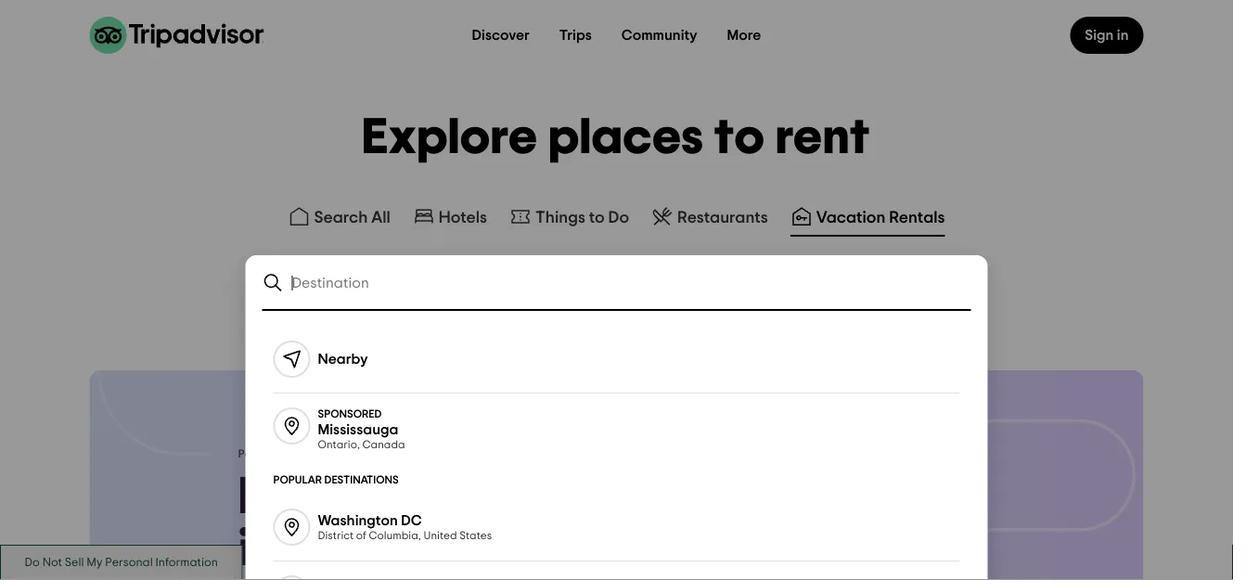 Task type: vqa. For each thing, say whether or not it's contained in the screenshot.
THE 10 BEST NEW ORLEANS TOURS & EXCURSIONS
no



Task type: locate. For each thing, give the bounding box(es) containing it.
0 vertical spatial to
[[715, 113, 766, 163]]

tab list
[[0, 198, 1234, 240]]

sign in
[[1085, 28, 1129, 43]]

hotels link
[[413, 205, 487, 227]]

more
[[727, 28, 762, 43]]

to up restaurants
[[715, 113, 766, 163]]

popular destinations list box
[[251, 311, 983, 580]]

in inside build a trip in minutes
[[238, 523, 279, 575]]

1 horizontal spatial in
[[1117, 28, 1129, 43]]

mississauga
[[318, 422, 399, 437]]

build a trip in minutes
[[238, 471, 487, 575]]

places
[[549, 113, 704, 163]]

ontario,
[[318, 439, 360, 450]]

discover button
[[457, 17, 545, 54]]

tripadvisor image
[[90, 17, 264, 54]]

do
[[608, 209, 629, 226]]

powered
[[238, 449, 283, 460]]

None search field
[[247, 257, 986, 309]]

sponsored
[[318, 408, 382, 420]]

1 horizontal spatial to
[[715, 113, 766, 163]]

sign in link
[[1070, 17, 1144, 54]]

things to do button
[[506, 201, 633, 237]]

1 vertical spatial in
[[238, 523, 279, 575]]

canada
[[363, 439, 405, 450]]

nearby
[[318, 352, 368, 367]]

to left "do"
[[589, 209, 605, 226]]

things
[[536, 209, 586, 226]]

beta
[[325, 450, 350, 461]]

discover
[[472, 28, 530, 43]]

0 horizontal spatial in
[[238, 523, 279, 575]]

0 horizontal spatial to
[[589, 209, 605, 226]]

restaurants
[[678, 209, 768, 226]]

in
[[1117, 28, 1129, 43], [238, 523, 279, 575]]

united
[[424, 531, 457, 542]]

in left district
[[238, 523, 279, 575]]

hotels
[[439, 209, 487, 226]]

0 vertical spatial in
[[1117, 28, 1129, 43]]

a
[[363, 471, 394, 523]]

powered by ai
[[238, 449, 310, 460]]

search all button
[[284, 201, 394, 237]]

explore
[[363, 113, 539, 163]]

washington dc district of columbia, united states
[[318, 513, 492, 542]]

to
[[715, 113, 766, 163], [589, 209, 605, 226]]

search image
[[262, 272, 284, 294]]

vacation rentals link
[[791, 205, 945, 227]]

search
[[314, 209, 368, 226]]

popular
[[273, 474, 322, 486]]

1 vertical spatial to
[[589, 209, 605, 226]]

in right sign
[[1117, 28, 1129, 43]]

minutes
[[290, 523, 469, 575]]



Task type: describe. For each thing, give the bounding box(es) containing it.
community
[[622, 28, 698, 43]]

dc
[[401, 513, 422, 528]]

trips button
[[545, 17, 607, 54]]

explore places to rent
[[363, 113, 871, 163]]

vacation rentals
[[817, 209, 945, 226]]

restaurants button
[[648, 201, 772, 237]]

sign
[[1085, 28, 1114, 43]]

search all
[[314, 209, 391, 226]]

trip
[[405, 471, 487, 523]]

more button
[[712, 17, 776, 54]]

nearby link
[[251, 326, 983, 393]]

by
[[285, 449, 298, 460]]

things to do
[[536, 209, 629, 226]]

vacation rentals button
[[787, 201, 949, 237]]

ai
[[300, 449, 310, 460]]

tab list containing search all
[[0, 198, 1234, 240]]

hotels button
[[409, 201, 491, 237]]

popular destinations
[[273, 474, 399, 486]]

of
[[356, 531, 367, 542]]

states
[[460, 531, 492, 542]]

sponsored mississauga ontario, canada
[[318, 408, 405, 450]]

rentals
[[889, 209, 945, 226]]

vacation
[[817, 209, 886, 226]]

things to do link
[[510, 205, 629, 227]]

to inside things to do "link"
[[589, 209, 605, 226]]

trips
[[560, 28, 592, 43]]

community button
[[607, 17, 712, 54]]

district
[[318, 531, 354, 542]]

destinations
[[324, 474, 399, 486]]

build
[[238, 471, 352, 523]]

rent
[[776, 113, 871, 163]]

washington
[[318, 513, 398, 528]]

all
[[372, 209, 391, 226]]

columbia,
[[369, 531, 421, 542]]

restaurants link
[[652, 205, 768, 227]]

Search search field
[[292, 275, 971, 292]]



